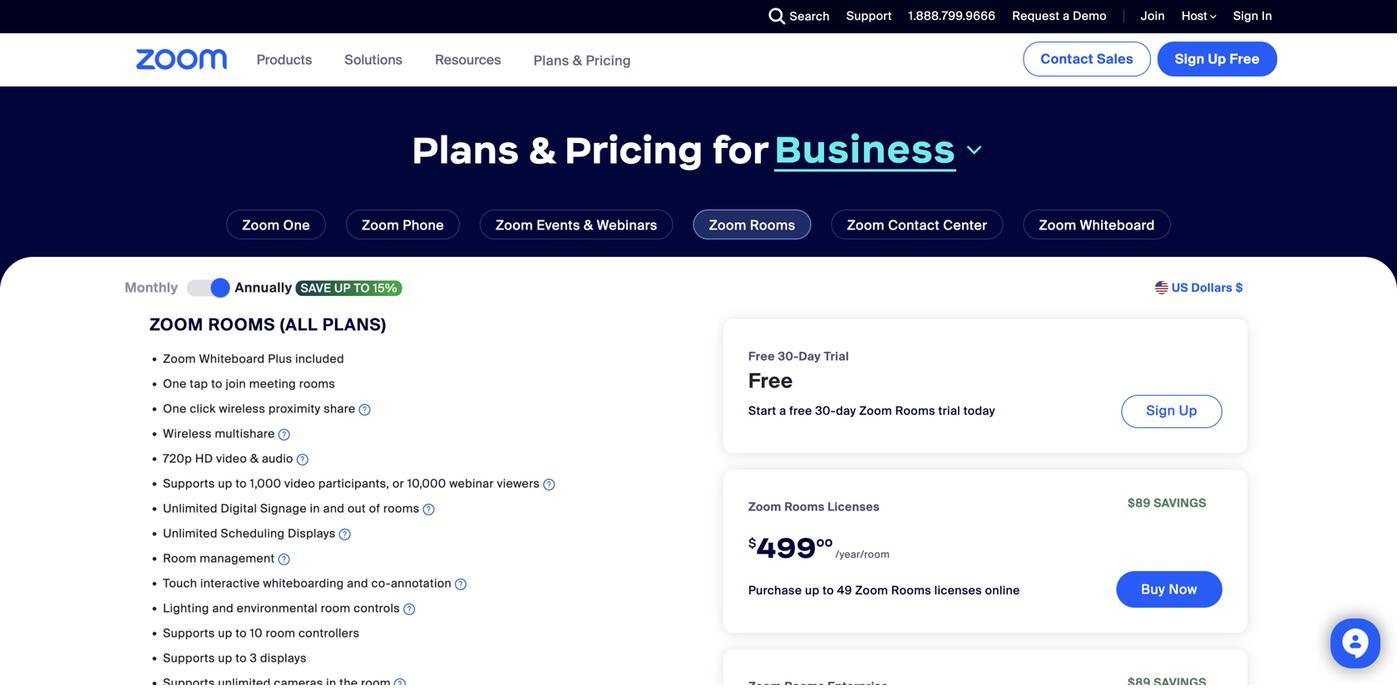 Task type: describe. For each thing, give the bounding box(es) containing it.
zoom whiteboard plus included
[[163, 351, 344, 367]]

wireless multishare application
[[163, 426, 674, 445]]

lighting and environmental room controls
[[163, 601, 400, 616]]

lighting and environmental room controls application
[[163, 600, 674, 620]]

a for request
[[1063, 8, 1070, 24]]

out
[[348, 501, 366, 516]]

one inside tabs of zoom services tab list
[[283, 217, 310, 234]]

trial
[[824, 349, 849, 364]]

buy now
[[1142, 581, 1198, 598]]

zoom for zoom contact center
[[847, 217, 885, 234]]

rooms inside unlimited digital signage in and out of rooms application
[[383, 501, 420, 516]]

15%
[[373, 281, 397, 296]]

wireless multishare
[[163, 426, 275, 442]]

plans & pricing for
[[412, 126, 770, 174]]

annually save up to 15%
[[235, 279, 397, 297]]

up for sign up free
[[1208, 50, 1227, 68]]

room inside application
[[321, 601, 351, 616]]

search
[[790, 9, 830, 24]]

free 30-day trial element
[[749, 348, 849, 365]]

room management application
[[163, 551, 674, 570]]

720p
[[163, 451, 192, 467]]

start a free 30-day zoom rooms trial today
[[749, 403, 996, 419]]

learn more about one click wireless proximity share image
[[359, 402, 371, 418]]

contact sales link
[[1024, 42, 1151, 77]]

wireless
[[163, 426, 212, 442]]

audio
[[262, 451, 293, 467]]

learn more about unlimited digital signage in and out of rooms image
[[423, 501, 435, 518]]

environmental
[[237, 601, 318, 616]]

10
[[250, 626, 263, 641]]

to inside annually save up to 15%
[[354, 281, 370, 296]]

learn more about unlimited scheduling displays image
[[339, 526, 351, 543]]

learn more about wireless multishare image
[[278, 427, 290, 443]]

center
[[943, 217, 988, 234]]

digital
[[221, 501, 257, 516]]

supports for supports up to 1,000 video participants, or 10,000 webinar viewers
[[163, 476, 215, 492]]

touch interactive whiteboarding and co-annotation application
[[163, 576, 674, 595]]

licenses
[[935, 583, 982, 598]]

trial
[[939, 403, 961, 419]]

join link left host
[[1129, 0, 1170, 33]]

products
[[257, 51, 312, 69]]

to for supports up to 3 displays
[[236, 651, 247, 666]]

resources
[[435, 51, 501, 69]]

meeting
[[249, 376, 296, 392]]

learn more about touch interactive whiteboarding and co-annotation image
[[455, 576, 467, 593]]

contact sales
[[1041, 50, 1134, 68]]

room management
[[163, 551, 275, 566]]

3
[[250, 651, 257, 666]]

zoom rooms licenses element
[[749, 499, 880, 516]]

/year/room
[[836, 548, 890, 561]]

one click wireless proximity share application
[[163, 401, 674, 420]]

touch interactive whiteboarding and co-annotation
[[163, 576, 452, 591]]

purchase up to 49 zoom rooms licenses online
[[749, 583, 1020, 598]]

events
[[537, 217, 580, 234]]

up for supports up to 10 room controllers
[[218, 626, 233, 641]]

supports up to 3 displays
[[163, 651, 307, 666]]

unlimited digital signage in and out of rooms
[[163, 501, 420, 516]]

plans & pricing
[[534, 52, 631, 69]]

lighting
[[163, 601, 209, 616]]

zoom for zoom whiteboard plus included
[[163, 351, 196, 367]]

of
[[369, 501, 380, 516]]

multishare
[[215, 426, 275, 442]]

free
[[790, 403, 812, 419]]

up inside annually save up to 15%
[[334, 281, 351, 296]]

up for supports up to 3 displays
[[218, 651, 233, 666]]

720p hd video & audio application
[[163, 451, 674, 470]]

1,000
[[250, 476, 281, 492]]

one for one click wireless proximity share
[[163, 401, 187, 417]]

up for sign up
[[1179, 402, 1198, 420]]

request
[[1013, 8, 1060, 24]]

one tap to join meeting rooms
[[163, 376, 335, 392]]

us
[[1172, 280, 1189, 296]]

plans for plans & pricing for
[[412, 126, 520, 174]]

to for purchase up to 49 zoom rooms licenses online
[[823, 583, 834, 598]]

controllers
[[299, 626, 360, 641]]

1.888.799.9666
[[909, 8, 996, 24]]

unlimited digital signage in and out of rooms application
[[163, 501, 674, 520]]

supports up to 1,000 video participants, or 10,000 webinar viewers
[[163, 476, 540, 492]]

solutions
[[345, 51, 403, 69]]

2 vertical spatial and
[[212, 601, 234, 616]]

up for purchase up to 49 zoom rooms licenses online
[[805, 583, 820, 598]]

in
[[1262, 8, 1273, 24]]

learn more about lighting and environmental room controls image
[[404, 601, 415, 618]]

zoom rooms (all plans)
[[150, 314, 387, 336]]

host
[[1182, 8, 1210, 24]]

unlimited scheduling displays application
[[163, 526, 674, 545]]

controls
[[354, 601, 400, 616]]

phone
[[403, 217, 444, 234]]

unlimited scheduling displays
[[163, 526, 336, 541]]

0 horizontal spatial room
[[266, 626, 296, 641]]

49
[[837, 583, 852, 598]]

zoom rooms
[[709, 217, 796, 234]]

displays
[[260, 651, 307, 666]]

touch
[[163, 576, 197, 591]]

rooms for zoom rooms licenses
[[785, 499, 825, 515]]

tabs of zoom services tab list
[[25, 210, 1373, 240]]

720p hd video & audio
[[163, 451, 293, 467]]

zoom contact center
[[847, 217, 988, 234]]

plans)
[[323, 314, 387, 336]]

plus
[[268, 351, 292, 367]]

free for free
[[749, 368, 793, 394]]

zoom events & webinars
[[496, 217, 658, 234]]

zoom for zoom rooms
[[709, 217, 747, 234]]

contact inside meetings navigation
[[1041, 50, 1094, 68]]

wireless
[[219, 401, 265, 417]]

supports up to 10 room controllers
[[163, 626, 360, 641]]

scheduling
[[221, 526, 285, 541]]

displays
[[288, 526, 336, 541]]

unlimited for unlimited digital signage in and out of rooms
[[163, 501, 218, 516]]

plans for plans & pricing
[[534, 52, 569, 69]]

00
[[817, 536, 833, 550]]

save
[[301, 281, 331, 296]]

start
[[749, 403, 777, 419]]

business button
[[775, 126, 986, 173]]

demo
[[1073, 8, 1107, 24]]

sign for sign up free
[[1175, 50, 1205, 68]]

included
[[295, 351, 344, 367]]

join
[[1141, 8, 1165, 24]]

(all
[[280, 314, 318, 336]]



Task type: vqa. For each thing, say whether or not it's contained in the screenshot.
footer
no



Task type: locate. For each thing, give the bounding box(es) containing it.
signage
[[260, 501, 307, 516]]

2 unlimited from the top
[[163, 526, 218, 541]]

to
[[354, 281, 370, 296], [211, 376, 223, 392], [236, 476, 247, 492], [823, 583, 834, 598], [236, 626, 247, 641], [236, 651, 247, 666]]

business
[[775, 126, 957, 173]]

annotation
[[391, 576, 452, 591]]

supports up to 1,000 video participants, or 10,000 webinar viewers application
[[163, 476, 674, 495]]

1 unlimited from the top
[[163, 501, 218, 516]]

participants,
[[319, 476, 390, 492]]

10,000
[[407, 476, 446, 492]]

one up annually save up to 15%
[[283, 217, 310, 234]]

annually
[[235, 279, 292, 297]]

supports inside 'application'
[[163, 476, 215, 492]]

today
[[964, 403, 996, 419]]

plans & pricing link
[[534, 52, 631, 69], [534, 52, 631, 69]]

0 horizontal spatial and
[[212, 601, 234, 616]]

$ right dollars
[[1236, 280, 1244, 296]]

0 vertical spatial contact
[[1041, 50, 1094, 68]]

0 horizontal spatial rooms
[[299, 376, 335, 392]]

unlimited inside application
[[163, 526, 218, 541]]

1 vertical spatial $
[[749, 535, 757, 551]]

a left the free
[[780, 403, 787, 419]]

up right 'save'
[[334, 281, 351, 296]]

unlimited for unlimited scheduling displays
[[163, 526, 218, 541]]

rooms down included
[[299, 376, 335, 392]]

1 horizontal spatial up
[[1208, 50, 1227, 68]]

0 vertical spatial supports
[[163, 476, 215, 492]]

supports for supports up to 3 displays
[[163, 651, 215, 666]]

and
[[323, 501, 345, 516], [347, 576, 368, 591], [212, 601, 234, 616]]

host button
[[1182, 8, 1217, 24]]

whiteboard for zoom whiteboard
[[1080, 217, 1155, 234]]

room right 10
[[266, 626, 296, 641]]

unlimited left digital
[[163, 501, 218, 516]]

online
[[985, 583, 1020, 598]]

free left day
[[749, 349, 775, 364]]

30- right the free
[[816, 403, 836, 419]]

contact down request a demo
[[1041, 50, 1094, 68]]

pricing inside main content
[[565, 126, 703, 174]]

learn more about room management image
[[278, 551, 290, 568]]

1 horizontal spatial and
[[323, 501, 345, 516]]

0 vertical spatial free
[[1230, 50, 1260, 68]]

to for supports up to 10 room controllers
[[236, 626, 247, 641]]

1 horizontal spatial plans
[[534, 52, 569, 69]]

and right in
[[323, 501, 345, 516]]

and down the "interactive"
[[212, 601, 234, 616]]

$89
[[1128, 496, 1151, 511]]

for
[[712, 126, 770, 174]]

1 horizontal spatial room
[[321, 601, 351, 616]]

sign for sign up
[[1147, 402, 1176, 420]]

zoom rooms licenses
[[749, 499, 880, 515]]

rooms left trial
[[896, 403, 936, 419]]

banner containing contact sales
[[116, 33, 1281, 88]]

us dollars $ button
[[1172, 280, 1244, 296]]

free
[[1230, 50, 1260, 68], [749, 349, 775, 364], [749, 368, 793, 394]]

or
[[393, 476, 404, 492]]

us dollars $
[[1172, 280, 1244, 296]]

request a demo link
[[1000, 0, 1111, 33], [1013, 8, 1107, 24]]

0 horizontal spatial whiteboard
[[199, 351, 265, 367]]

1 vertical spatial up
[[1179, 402, 1198, 420]]

to left "3" on the left of the page
[[236, 651, 247, 666]]

webinars
[[597, 217, 658, 234]]

in
[[310, 501, 320, 516]]

one click wireless proximity share
[[163, 401, 356, 417]]

up down "720p hd video & audio"
[[218, 476, 233, 492]]

30- left "trial"
[[778, 349, 799, 364]]

to left 49
[[823, 583, 834, 598]]

zoom for zoom one
[[242, 217, 280, 234]]

1 horizontal spatial 30-
[[816, 403, 836, 419]]

1 vertical spatial 30-
[[816, 403, 836, 419]]

1 vertical spatial one
[[163, 376, 187, 392]]

free up start at right bottom
[[749, 368, 793, 394]]

and left co-
[[347, 576, 368, 591]]

1 vertical spatial and
[[347, 576, 368, 591]]

one
[[283, 217, 310, 234], [163, 376, 187, 392], [163, 401, 187, 417]]

2 horizontal spatial and
[[347, 576, 368, 591]]

room
[[163, 551, 197, 566]]

up inside 'application'
[[218, 476, 233, 492]]

$ inside popup button
[[1236, 280, 1244, 296]]

co-
[[372, 576, 391, 591]]

sign up
[[1147, 402, 1198, 420]]

main content
[[0, 33, 1398, 685]]

one inside application
[[163, 401, 187, 417]]

join
[[226, 376, 246, 392]]

down image
[[963, 140, 986, 160]]

zoom for zoom events & webinars
[[496, 217, 533, 234]]

free inside 'button'
[[1230, 50, 1260, 68]]

2 vertical spatial supports
[[163, 651, 215, 666]]

& inside product information navigation
[[573, 52, 583, 69]]

room
[[321, 601, 351, 616], [266, 626, 296, 641]]

to for supports up to 1,000 video participants, or 10,000 webinar viewers
[[236, 476, 247, 492]]

whiteboard for zoom whiteboard plus included
[[199, 351, 265, 367]]

to for one tap to join meeting rooms
[[211, 376, 223, 392]]

0 vertical spatial video
[[216, 451, 247, 467]]

unlimited
[[163, 501, 218, 516], [163, 526, 218, 541]]

1 vertical spatial plans
[[412, 126, 520, 174]]

up left "3" on the left of the page
[[218, 651, 233, 666]]

1 horizontal spatial $
[[1236, 280, 1244, 296]]

whiteboard inside tabs of zoom services tab list
[[1080, 217, 1155, 234]]

pricing for plans & pricing for
[[565, 126, 703, 174]]

solutions button
[[345, 33, 410, 87]]

rooms up 00
[[785, 499, 825, 515]]

join link up meetings navigation on the top of page
[[1141, 8, 1165, 24]]

sign inside 'button'
[[1175, 50, 1205, 68]]

0 horizontal spatial a
[[780, 403, 787, 419]]

hd
[[195, 451, 213, 467]]

1 vertical spatial sign
[[1175, 50, 1205, 68]]

$ 499 00 /year/room
[[749, 530, 890, 566]]

purchase
[[749, 583, 802, 598]]

pricing inside product information navigation
[[586, 52, 631, 69]]

1 vertical spatial pricing
[[565, 126, 703, 174]]

pricing
[[586, 52, 631, 69], [565, 126, 703, 174]]

zoom for zoom rooms (all plans)
[[150, 314, 204, 336]]

buy
[[1142, 581, 1166, 598]]

up for supports up to 1,000 video participants, or 10,000 webinar viewers
[[218, 476, 233, 492]]

sign up link
[[1122, 395, 1223, 428]]

0 horizontal spatial up
[[1179, 402, 1198, 420]]

unlimited inside application
[[163, 501, 218, 516]]

up
[[334, 281, 351, 296], [218, 476, 233, 492], [805, 583, 820, 598], [218, 626, 233, 641], [218, 651, 233, 666]]

meetings navigation
[[1020, 33, 1281, 80]]

rooms up zoom whiteboard plus included
[[208, 314, 276, 336]]

video inside supports up to 1,000 video participants, or 10,000 webinar viewers 'application'
[[285, 476, 315, 492]]

0 vertical spatial up
[[1208, 50, 1227, 68]]

1 horizontal spatial video
[[285, 476, 315, 492]]

sign in
[[1234, 8, 1273, 24]]

video down learn more about 720p hd video & audio image
[[285, 476, 315, 492]]

share
[[324, 401, 356, 417]]

0 vertical spatial 30-
[[778, 349, 799, 364]]

rooms inside tabs of zoom services tab list
[[750, 217, 796, 234]]

1 horizontal spatial rooms
[[383, 501, 420, 516]]

zoom for zoom rooms licenses
[[749, 499, 782, 515]]

$ up purchase
[[749, 535, 757, 551]]

tap
[[190, 376, 208, 392]]

zoom for zoom whiteboard
[[1039, 217, 1077, 234]]

zoom logo image
[[136, 49, 228, 70]]

1.888.799.9666 button
[[896, 0, 1000, 33], [909, 8, 996, 24]]

rooms down or
[[383, 501, 420, 516]]

product information navigation
[[244, 33, 644, 88]]

search button
[[757, 0, 834, 33]]

0 vertical spatial and
[[323, 501, 345, 516]]

to inside 'application'
[[236, 476, 247, 492]]

2 vertical spatial one
[[163, 401, 187, 417]]

0 vertical spatial room
[[321, 601, 351, 616]]

free for free 30-day trial
[[749, 349, 775, 364]]

1 vertical spatial unlimited
[[163, 526, 218, 541]]

contact inside tabs of zoom services tab list
[[888, 217, 940, 234]]

room up controllers
[[321, 601, 351, 616]]

webinar
[[449, 476, 494, 492]]

whiteboarding
[[263, 576, 344, 591]]

main content containing business
[[0, 33, 1398, 685]]

management
[[200, 551, 275, 566]]

& inside application
[[250, 451, 259, 467]]

video inside 720p hd video & audio application
[[216, 451, 247, 467]]

to right tap
[[211, 376, 223, 392]]

rooms down for
[[750, 217, 796, 234]]

sales
[[1097, 50, 1134, 68]]

2 supports from the top
[[163, 626, 215, 641]]

dollars
[[1192, 280, 1233, 296]]

zoom for zoom phone
[[362, 217, 399, 234]]

0 vertical spatial pricing
[[586, 52, 631, 69]]

to left 15%
[[354, 281, 370, 296]]

up inside the sign up free 'button'
[[1208, 50, 1227, 68]]

0 vertical spatial one
[[283, 217, 310, 234]]

unlimited up the room
[[163, 526, 218, 541]]

0 vertical spatial whiteboard
[[1080, 217, 1155, 234]]

pricing for plans & pricing
[[586, 52, 631, 69]]

rooms for zoom rooms
[[750, 217, 796, 234]]

2 vertical spatial free
[[749, 368, 793, 394]]

sign for sign in
[[1234, 8, 1259, 24]]

contact left "center"
[[888, 217, 940, 234]]

1 horizontal spatial whiteboard
[[1080, 217, 1155, 234]]

0 horizontal spatial plans
[[412, 126, 520, 174]]

banner
[[116, 33, 1281, 88]]

zoom rooms enterprise element
[[749, 678, 889, 685]]

rooms inside zoom rooms licenses element
[[785, 499, 825, 515]]

0 horizontal spatial contact
[[888, 217, 940, 234]]

up up supports up to 3 displays
[[218, 626, 233, 641]]

learn more about supports unlimited cameras in the room image
[[394, 676, 406, 685]]

plans inside product information navigation
[[534, 52, 569, 69]]

up inside "sign up" 'link'
[[1179, 402, 1198, 420]]

sign
[[1234, 8, 1259, 24], [1175, 50, 1205, 68], [1147, 402, 1176, 420]]

zoom phone
[[362, 217, 444, 234]]

0 horizontal spatial video
[[216, 451, 247, 467]]

1 vertical spatial supports
[[163, 626, 215, 641]]

1 vertical spatial free
[[749, 349, 775, 364]]

&
[[573, 52, 583, 69], [529, 126, 556, 174], [584, 217, 594, 234], [250, 451, 259, 467]]

0 vertical spatial rooms
[[299, 376, 335, 392]]

one left tap
[[163, 376, 187, 392]]

0 vertical spatial sign
[[1234, 8, 1259, 24]]

application
[[163, 675, 674, 685]]

0 vertical spatial unlimited
[[163, 501, 218, 516]]

1 vertical spatial room
[[266, 626, 296, 641]]

up left 49
[[805, 583, 820, 598]]

499
[[757, 530, 817, 566]]

1 vertical spatial whiteboard
[[199, 351, 265, 367]]

0 vertical spatial plans
[[534, 52, 569, 69]]

learn more about 720p hd video & audio image
[[297, 452, 308, 468]]

2 vertical spatial sign
[[1147, 402, 1176, 420]]

0 horizontal spatial $
[[749, 535, 757, 551]]

1 supports from the top
[[163, 476, 215, 492]]

a for start
[[780, 403, 787, 419]]

a left demo
[[1063, 8, 1070, 24]]

1 vertical spatial a
[[780, 403, 787, 419]]

rooms left licenses
[[892, 583, 932, 598]]

sign inside 'link'
[[1147, 402, 1176, 420]]

0 vertical spatial $
[[1236, 280, 1244, 296]]

$ inside $ 499 00 /year/room
[[749, 535, 757, 551]]

savings
[[1154, 496, 1207, 511]]

& inside tabs of zoom services tab list
[[584, 217, 594, 234]]

supports for supports up to 10 room controllers
[[163, 626, 215, 641]]

supports
[[163, 476, 215, 492], [163, 626, 215, 641], [163, 651, 215, 666]]

1 vertical spatial video
[[285, 476, 315, 492]]

$499 per year per room element
[[749, 520, 1117, 573]]

1 vertical spatial rooms
[[383, 501, 420, 516]]

zoom one
[[242, 217, 310, 234]]

3 supports from the top
[[163, 651, 215, 666]]

1 horizontal spatial contact
[[1041, 50, 1094, 68]]

one up wireless
[[163, 401, 187, 417]]

one for one tap to join meeting rooms
[[163, 376, 187, 392]]

learn more about supports up to 1,000 video participants, or 10,000 webinar viewers image
[[543, 477, 555, 493]]

to left 10
[[236, 626, 247, 641]]

request a demo
[[1013, 8, 1107, 24]]

plans inside main content
[[412, 126, 520, 174]]

video right hd
[[216, 451, 247, 467]]

rooms for zoom rooms (all plans)
[[208, 314, 276, 336]]

0 vertical spatial a
[[1063, 8, 1070, 24]]

a
[[1063, 8, 1070, 24], [780, 403, 787, 419]]

rooms
[[750, 217, 796, 234], [208, 314, 276, 336], [896, 403, 936, 419], [785, 499, 825, 515], [892, 583, 932, 598]]

1 horizontal spatial a
[[1063, 8, 1070, 24]]

resources button
[[435, 33, 509, 87]]

to left 1,000
[[236, 476, 247, 492]]

monthly
[[125, 279, 178, 297]]

1 vertical spatial contact
[[888, 217, 940, 234]]

zoom
[[242, 217, 280, 234], [362, 217, 399, 234], [496, 217, 533, 234], [709, 217, 747, 234], [847, 217, 885, 234], [1039, 217, 1077, 234], [150, 314, 204, 336], [163, 351, 196, 367], [859, 403, 893, 419], [749, 499, 782, 515], [855, 583, 889, 598]]

0 horizontal spatial 30-
[[778, 349, 799, 364]]

day
[[836, 403, 856, 419]]

plans
[[534, 52, 569, 69], [412, 126, 520, 174]]

free down sign in
[[1230, 50, 1260, 68]]

free 30-day trial
[[749, 349, 849, 364]]

support link
[[834, 0, 896, 33], [847, 8, 892, 24]]



